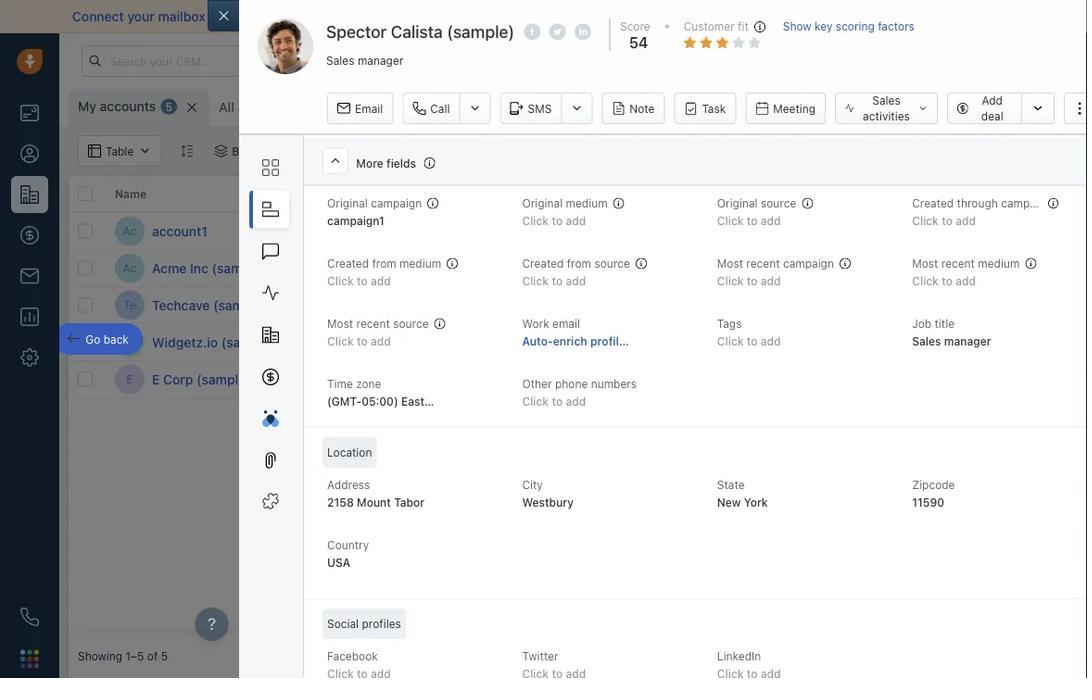 Task type: describe. For each thing, give the bounding box(es) containing it.
3 more... button
[[456, 95, 541, 121]]

1 cell from the left
[[764, 362, 903, 398]]

(sample) for spector calista (sample)
[[447, 21, 515, 41]]

1 + click  from the top
[[1052, 225, 1088, 238]]

next
[[913, 187, 938, 200]]

add account
[[1002, 98, 1069, 111]]

spector calista (sample)
[[326, 21, 515, 41]]

territory
[[335, 100, 385, 115]]

corp
[[163, 372, 193, 387]]

email button
[[327, 93, 393, 124]]

accounts for my
[[100, 99, 156, 114]]

click to add for created through campaign
[[913, 214, 976, 227]]

add inside add deal
[[983, 94, 1003, 107]]

zone
[[356, 378, 382, 391]]

click to add for most recent campaign
[[718, 274, 781, 287]]

import all your sales data link
[[649, 9, 806, 24]]

most recent medium
[[913, 257, 1020, 270]]

(sample) down the techcave (sample) link at the top left of the page
[[221, 335, 276, 350]]

accounts for import
[[877, 98, 926, 111]]

owner
[[806, 187, 840, 200]]

activity
[[941, 187, 981, 200]]

sales for sales activities
[[873, 94, 901, 107]]

facebook
[[327, 650, 378, 663]]

container_wx8msf4aqz5i3rn1 image inside the bulk actions button
[[214, 145, 227, 158]]

0
[[647, 371, 657, 388]]

explore plans
[[737, 54, 810, 67]]

customize
[[705, 98, 762, 111]]

my accounts 5
[[78, 99, 173, 114]]

click inside other phone numbers click to add
[[523, 395, 549, 408]]

name row
[[69, 176, 347, 213]]

sales activities
[[863, 94, 910, 123]]

e for e corp (sample)
[[152, 372, 160, 387]]

container_wx8msf4aqz5i3rn1 image inside 1 filter applied button
[[322, 145, 335, 158]]

2 - from the left
[[361, 225, 367, 238]]

2 your from the left
[[710, 9, 737, 24]]

all
[[693, 9, 707, 24]]

widgetz.io link
[[495, 336, 549, 349]]

conversations.
[[555, 9, 645, 24]]

+ click to add for press space to select this row. row containing --
[[495, 225, 568, 238]]

click to add for most recent medium
[[913, 274, 976, 287]]

back
[[104, 333, 129, 346]]

score 54
[[620, 20, 651, 52]]

campaign for most recent campaign
[[784, 257, 835, 270]]

1
[[342, 145, 348, 158]]

original for original source
[[718, 197, 758, 210]]

in
[[654, 55, 663, 67]]

account
[[1026, 98, 1069, 111]]

table
[[765, 98, 792, 111]]

note
[[630, 102, 655, 115]]

phone element
[[11, 599, 48, 636]]

created for created through campaign
[[913, 197, 954, 210]]

start
[[934, 9, 962, 24]]

task
[[702, 102, 726, 115]]

0 horizontal spatial import
[[649, 9, 689, 24]]

press space to select this row. row containing $ 0
[[347, 362, 1088, 399]]

click to add for original source
[[718, 214, 781, 227]]

show key scoring factors
[[783, 20, 915, 33]]

numbers
[[591, 378, 637, 391]]

fields
[[387, 157, 416, 170]]

meeting button
[[746, 93, 826, 124]]

contacts
[[401, 187, 448, 200]]

country usa
[[327, 539, 369, 569]]

meeting
[[774, 102, 816, 115]]

click to add for original medium
[[523, 214, 586, 227]]

tags for tags
[[1052, 187, 1077, 200]]

improve
[[225, 9, 274, 24]]

click to add for created from source
[[523, 274, 586, 287]]

sampleacme.com
[[495, 262, 587, 275]]

task for press space to select this row. row containing --
[[947, 225, 969, 238]]

most for most recent campaign
[[718, 257, 744, 270]]

zipcode 11590
[[913, 479, 956, 509]]

profile.
[[591, 335, 630, 348]]

import accounts button
[[814, 89, 936, 121]]

call button
[[403, 93, 460, 124]]

customer
[[684, 20, 735, 33]]

address
[[327, 479, 370, 492]]

facebook circled image
[[524, 21, 541, 41]]

enter
[[633, 335, 662, 348]]

enrich
[[553, 335, 588, 348]]

row group containing account1
[[69, 213, 347, 399]]

⌘
[[550, 101, 560, 114]]

2 vertical spatial container_wx8msf4aqz5i3rn1 image
[[778, 336, 791, 349]]

recent for source
[[357, 317, 390, 330]]

my for my territory accounts
[[313, 100, 331, 115]]

(sample) up widgetz.io (sample)
[[213, 298, 268, 313]]

show
[[783, 20, 812, 33]]

import inside button
[[839, 98, 874, 111]]

manager inside job title sales manager
[[945, 335, 992, 348]]

3 more...
[[482, 101, 531, 114]]

+ click  for j icon
[[1052, 336, 1088, 349]]

city westbury
[[523, 479, 574, 509]]

to inside other phone numbers click to add
[[552, 395, 563, 408]]

other phone numbers click to add
[[523, 378, 637, 408]]

note button
[[602, 93, 665, 124]]

$ 100
[[634, 259, 673, 277]]

1 + add task from the top
[[913, 225, 969, 238]]

ends
[[628, 55, 651, 67]]

$ for $ 100
[[634, 259, 644, 277]]

5 inside my accounts 5
[[165, 100, 173, 113]]

add deal button
[[948, 93, 1022, 124]]

more fields
[[356, 157, 416, 170]]

1 vertical spatial 5
[[161, 650, 168, 663]]

Search your CRM... text field
[[82, 45, 267, 77]]

e corp (sample) link
[[152, 370, 251, 389]]

work email auto-enrich profile. enter email
[[523, 317, 694, 348]]

s image
[[357, 291, 387, 320]]

mailbox
[[158, 9, 206, 24]]

zipcode
[[913, 479, 956, 492]]

medium for created from medium
[[400, 257, 442, 270]]

3
[[482, 101, 490, 114]]

press space to select this row. row containing account1
[[69, 213, 347, 250]]

related
[[356, 187, 398, 200]]

press space to select this row. row containing widgetz.io (sample)
[[69, 325, 347, 362]]

click inside tags click to add
[[718, 335, 744, 348]]

explore
[[737, 54, 778, 67]]

twitter
[[523, 650, 559, 663]]

your trial ends in 21 days
[[581, 55, 702, 67]]

job title sales manager
[[913, 317, 992, 348]]

+ click  for s image
[[1052, 299, 1088, 312]]

most for most recent medium
[[913, 257, 939, 270]]

1 filter applied button
[[310, 135, 431, 167]]

21
[[666, 55, 677, 67]]

from for created from medium
[[372, 257, 397, 270]]

bulk actions
[[232, 145, 298, 158]]

profiles
[[362, 618, 401, 631]]

showing 1–5 of 5
[[78, 650, 168, 663]]

all accounts
[[219, 100, 294, 115]]

recent for medium
[[942, 257, 975, 270]]

click to add for created from medium
[[327, 274, 391, 287]]

my for my accounts 5
[[78, 99, 96, 114]]

sales manager
[[326, 54, 404, 67]]

go back
[[86, 333, 129, 346]]

$ for $ 0
[[634, 371, 644, 388]]

1 your from the left
[[127, 9, 155, 24]]

11590
[[913, 496, 945, 509]]

accounts for all
[[238, 100, 294, 115]]

sms button
[[500, 93, 561, 124]]

1 - from the left
[[356, 225, 361, 238]]

1 vertical spatial email
[[553, 317, 580, 330]]

container_wx8msf4aqz5i3rn1 image left john in the top of the page
[[778, 262, 791, 275]]

ac for account1
[[123, 225, 137, 238]]

state
[[718, 479, 745, 492]]

showing
[[78, 650, 123, 663]]

press space to select this row. row containing e corp (sample)
[[69, 362, 347, 399]]

container_wx8msf4aqz5i3rn1 image down job
[[913, 336, 925, 349]]

campaign1
[[327, 214, 385, 227]]

work
[[523, 317, 550, 330]]

add inside button
[[1002, 98, 1023, 111]]

westbury
[[523, 496, 574, 509]]



Task type: vqa. For each thing, say whether or not it's contained in the screenshot.
Click To Add for Original medium
yes



Task type: locate. For each thing, give the bounding box(es) containing it.
2 ac from the top
[[123, 262, 137, 275]]

deals
[[666, 187, 696, 200]]

press space to select this row. row containing $ 100
[[347, 250, 1088, 287]]

my territory accounts button
[[303, 89, 452, 126], [313, 100, 445, 115]]

+ click to add down widgetz.io link
[[495, 373, 568, 386]]

0 horizontal spatial source
[[393, 317, 429, 330]]

container_wx8msf4aqz5i3rn1 image
[[688, 98, 701, 111], [322, 145, 335, 158], [778, 262, 791, 275], [913, 336, 925, 349]]

activities
[[863, 110, 910, 123]]

0 vertical spatial 5
[[165, 100, 173, 113]]

0 vertical spatial manager
[[358, 54, 404, 67]]

1 original from the left
[[327, 197, 368, 210]]

tags click to add
[[718, 317, 781, 348]]

1 vertical spatial tags
[[718, 317, 742, 330]]

press space to select this row. row down the widgetz.io (sample) link
[[69, 362, 347, 399]]

all
[[219, 100, 235, 115]]

sales inside sales activities
[[873, 94, 901, 107]]

have
[[885, 9, 914, 24]]

email up the enrich
[[553, 317, 580, 330]]

0 horizontal spatial most
[[327, 317, 354, 330]]

0 horizontal spatial e
[[126, 373, 133, 386]]

press space to select this row. row containing acme inc (sample)
[[69, 250, 347, 287]]

(sample) for e corp (sample)
[[197, 372, 251, 387]]

sampleacme.com link
[[495, 262, 587, 275]]

press space to select this row. row down tags click to add
[[347, 362, 1088, 399]]

1 vertical spatial manager
[[945, 335, 992, 348]]

+ add task down next activity
[[913, 225, 969, 238]]

2 horizontal spatial most
[[913, 257, 939, 270]]

manager down the title
[[945, 335, 992, 348]]

0 vertical spatial ac
[[123, 225, 137, 238]]

from down the original medium
[[567, 257, 592, 270]]

row group
[[69, 213, 347, 399], [347, 213, 1088, 399]]

sales left owner
[[773, 187, 803, 200]]

tags inside tags click to add
[[718, 317, 742, 330]]

1 horizontal spatial manager
[[945, 335, 992, 348]]

j image
[[357, 365, 387, 395]]

data
[[776, 9, 803, 24]]

your left mailbox
[[127, 9, 155, 24]]

created left through
[[913, 197, 954, 210]]

container_wx8msf4aqz5i3rn1 image
[[214, 145, 227, 158], [778, 225, 791, 238], [778, 336, 791, 349]]

2 original from the left
[[523, 197, 563, 210]]

medium for most recent medium
[[979, 257, 1020, 270]]

next activity
[[913, 187, 981, 200]]

way
[[444, 9, 468, 24]]

+ click to add up sampleacme.com link
[[495, 225, 568, 238]]

1 task from the top
[[947, 225, 969, 238]]

filter
[[351, 145, 376, 158]]

medium up the created from source
[[566, 197, 608, 210]]

tags right through
[[1052, 187, 1077, 200]]

click to add down the original medium
[[523, 214, 586, 227]]

l image
[[357, 254, 387, 283]]

task up the title
[[947, 262, 969, 275]]

phone
[[555, 378, 588, 391]]

twitter circled image
[[550, 21, 566, 41]]

social
[[327, 618, 359, 631]]

smith
[[824, 262, 855, 275]]

press space to select this row. row containing widgetz.io
[[347, 325, 1088, 362]]

your left fit
[[710, 9, 737, 24]]

source right s image
[[393, 317, 429, 330]]

recent
[[747, 257, 780, 270], [942, 257, 975, 270], [357, 317, 390, 330]]

0 horizontal spatial medium
[[400, 257, 442, 270]]

ac up te on the top left of page
[[123, 262, 137, 275]]

key
[[815, 20, 833, 33]]

most down 'original source' on the right top of the page
[[718, 257, 744, 270]]

from for created from source
[[567, 257, 592, 270]]

auto-
[[523, 335, 553, 348]]

1 horizontal spatial my
[[313, 100, 331, 115]]

-
[[356, 225, 361, 238], [361, 225, 367, 238]]

created through campaign
[[913, 197, 1053, 210]]

applied
[[379, 145, 418, 158]]

2 horizontal spatial original
[[718, 197, 758, 210]]

campaign for created through campaign
[[1002, 197, 1053, 210]]

j image
[[357, 328, 387, 357]]

1 vertical spatial source
[[595, 257, 630, 270]]

(sample) down the widgetz.io (sample) link
[[197, 372, 251, 387]]

call
[[431, 102, 450, 115]]

cell
[[764, 362, 903, 398], [903, 362, 1042, 398]]

press space to select this row. row up techcave (sample)
[[69, 250, 347, 287]]

sales inside job title sales manager
[[913, 335, 942, 348]]

my accounts link
[[78, 97, 156, 116]]

0 vertical spatial source
[[761, 197, 797, 210]]

+ click to add for press space to select this row. row containing $ 0
[[495, 373, 568, 386]]

go back button
[[54, 324, 143, 355]]

original for original campaign
[[327, 197, 368, 210]]

1 horizontal spatial tags
[[1052, 187, 1077, 200]]

2 horizontal spatial created
[[913, 197, 954, 210]]

inc
[[190, 261, 209, 276]]

new
[[718, 496, 741, 509]]

source left owner
[[761, 197, 797, 210]]

medium right l image
[[400, 257, 442, 270]]

from
[[966, 9, 995, 24], [372, 257, 397, 270], [567, 257, 592, 270]]

0 vertical spatial + add task
[[913, 225, 969, 238]]

sales up activities on the right
[[873, 94, 901, 107]]

2 + add task from the top
[[913, 262, 969, 275]]

task up most recent medium
[[947, 225, 969, 238]]

1 vertical spatial import
[[839, 98, 874, 111]]

acme
[[152, 261, 187, 276]]

original for original medium
[[523, 197, 563, 210]]

+ click  for j image
[[1052, 373, 1088, 386]]

import accounts group
[[814, 89, 967, 121]]

sales down spector
[[326, 54, 355, 67]]

0 horizontal spatial tags
[[718, 317, 742, 330]]

$ left 100
[[634, 259, 644, 277]]

0 horizontal spatial your
[[127, 9, 155, 24]]

2 + click  from the top
[[1052, 262, 1088, 275]]

from right start
[[966, 9, 995, 24]]

$ left '0'
[[634, 371, 644, 388]]

add account button
[[977, 89, 1078, 121]]

your
[[127, 9, 155, 24], [710, 9, 737, 24]]

sales for sales manager
[[326, 54, 355, 67]]

1 vertical spatial task
[[947, 262, 969, 275]]

freshworks switcher image
[[20, 650, 39, 669]]

amount
[[699, 187, 740, 200]]

0 horizontal spatial original
[[327, 197, 368, 210]]

click to add
[[523, 214, 586, 227], [718, 214, 781, 227], [913, 214, 976, 227], [327, 274, 391, 287], [523, 274, 586, 287], [718, 274, 781, 287], [913, 274, 976, 287], [327, 335, 391, 348]]

ac down name
[[123, 225, 137, 238]]

add inside other phone numbers click to add
[[566, 395, 586, 408]]

campaign right through
[[1002, 197, 1053, 210]]

1 horizontal spatial from
[[567, 257, 592, 270]]

source for created from source
[[595, 257, 630, 270]]

recent up the title
[[942, 257, 975, 270]]

accounts inside button
[[877, 98, 926, 111]]

container_wx8msf4aqz5i3rn1 image down most recent campaign at the top of page
[[778, 336, 791, 349]]

1 horizontal spatial of
[[504, 9, 516, 24]]

click to add down most recent source
[[327, 335, 391, 348]]

created for created from medium
[[327, 257, 369, 270]]

0 vertical spatial import
[[649, 9, 689, 24]]

1 filter applied
[[342, 145, 418, 158]]

+ add task up the title
[[913, 262, 969, 275]]

0 horizontal spatial recent
[[357, 317, 390, 330]]

click to add for most recent source
[[327, 335, 391, 348]]

my left territory
[[313, 100, 331, 115]]

2 horizontal spatial recent
[[942, 257, 975, 270]]

row group containing $ 100
[[347, 213, 1088, 399]]

+ click  for l image
[[1052, 262, 1088, 275]]

original
[[327, 197, 368, 210], [523, 197, 563, 210], [718, 197, 758, 210]]

press space to select this row. row
[[69, 213, 347, 250], [347, 213, 1088, 250], [69, 250, 347, 287], [347, 250, 1088, 287], [69, 287, 347, 325], [347, 287, 1088, 325], [69, 325, 347, 362], [347, 325, 1088, 362], [69, 362, 347, 399], [347, 362, 1088, 399]]

e for e
[[126, 373, 133, 386]]

medium down created through campaign
[[979, 257, 1020, 270]]

3 original from the left
[[718, 197, 758, 210]]

1 horizontal spatial recent
[[747, 257, 780, 270]]

campaign down fields on the left top of the page
[[371, 197, 422, 210]]

linkedin
[[718, 650, 762, 663]]

0 vertical spatial + click to add
[[495, 225, 568, 238]]

press space to select this row. row up '0'
[[347, 325, 1088, 362]]

tags
[[1052, 187, 1077, 200], [718, 317, 742, 330]]

connect your mailbox link
[[72, 9, 209, 24]]

press space to select this row. row down the amount
[[347, 213, 1088, 250]]

click to add down next activity
[[913, 214, 976, 227]]

2 row group from the left
[[347, 213, 1088, 399]]

press space to select this row. row up widgetz.io (sample)
[[69, 287, 347, 325]]

1 horizontal spatial import
[[839, 98, 874, 111]]

click to add down the created from source
[[523, 274, 586, 287]]

accounts
[[877, 98, 926, 111], [100, 99, 156, 114], [238, 100, 294, 115], [388, 100, 445, 115]]

mount
[[357, 496, 391, 509]]

of right sync
[[504, 9, 516, 24]]

0 horizontal spatial manager
[[358, 54, 404, 67]]

address 2158 mount tabor
[[327, 479, 425, 509]]

(sample) inside "link"
[[197, 372, 251, 387]]

tags down most recent campaign at the top of page
[[718, 317, 742, 330]]

press space to select this row. row down 100
[[347, 287, 1088, 325]]

spector calista (sample) dialog
[[54, 0, 1088, 679]]

0 horizontal spatial of
[[147, 650, 158, 663]]

deal
[[982, 110, 1004, 123]]

e left corp
[[152, 372, 160, 387]]

2-
[[430, 9, 444, 24]]

1 horizontal spatial email
[[553, 317, 580, 330]]

original campaign
[[327, 197, 422, 210]]

sales
[[326, 54, 355, 67], [873, 94, 901, 107], [773, 187, 803, 200], [913, 335, 942, 348]]

1 vertical spatial container_wx8msf4aqz5i3rn1 image
[[778, 225, 791, 238]]

days
[[680, 55, 702, 67]]

of right '1–5'
[[147, 650, 158, 663]]

container_wx8msf4aqz5i3rn1 image left bulk at left
[[214, 145, 227, 158]]

1 ac from the top
[[123, 225, 137, 238]]

usa
[[327, 556, 351, 569]]

press space to select this row. row containing --
[[347, 213, 1088, 250]]

recent left john in the top of the page
[[747, 257, 780, 270]]

(sample) for acme inc (sample)
[[212, 261, 266, 276]]

my territory accounts
[[313, 100, 445, 115]]

most for most recent source
[[327, 317, 354, 330]]

original medium
[[523, 197, 608, 210]]

source for most recent source
[[393, 317, 429, 330]]

⌘ o
[[550, 101, 572, 114]]

2 horizontal spatial campaign
[[1002, 197, 1053, 210]]

john smith
[[796, 262, 855, 275]]

(sample) right the "inc"
[[212, 261, 266, 276]]

from up s image
[[372, 257, 397, 270]]

recent down l image
[[357, 317, 390, 330]]

recent for campaign
[[747, 257, 780, 270]]

acme inc (sample) link
[[152, 259, 266, 278]]

1 vertical spatial of
[[147, 650, 158, 663]]

2 horizontal spatial source
[[761, 197, 797, 210]]

sales for sales owner
[[773, 187, 803, 200]]

1 vertical spatial + click to add
[[495, 373, 568, 386]]

2 horizontal spatial from
[[966, 9, 995, 24]]

5 + click  from the top
[[1052, 373, 1088, 386]]

0 vertical spatial email
[[519, 9, 552, 24]]

manager down spector
[[358, 54, 404, 67]]

0 horizontal spatial created
[[327, 257, 369, 270]]

trial
[[606, 55, 625, 67]]

click to add down most recent medium
[[913, 274, 976, 287]]

3 + click  from the top
[[1052, 299, 1088, 312]]

most up job
[[913, 257, 939, 270]]

click to add up s image
[[327, 274, 391, 287]]

2 task from the top
[[947, 262, 969, 275]]

most left s image
[[327, 317, 354, 330]]

0 horizontal spatial campaign
[[371, 197, 422, 210]]

title
[[935, 317, 955, 330]]

1 horizontal spatial your
[[710, 9, 737, 24]]

2 vertical spatial source
[[393, 317, 429, 330]]

2 cell from the left
[[903, 362, 1042, 398]]

1 row group from the left
[[69, 213, 347, 399]]

press space to select this row. row containing techcave (sample)
[[69, 287, 347, 325]]

container_wx8msf4aqz5i3rn1 image left task
[[688, 98, 701, 111]]

1 horizontal spatial e
[[152, 372, 160, 387]]

sales
[[741, 9, 772, 24]]

to inside tags click to add
[[747, 335, 758, 348]]

email left linkedin circled icon
[[519, 9, 552, 24]]

original up campaign1
[[327, 197, 368, 210]]

created
[[913, 197, 954, 210], [327, 257, 369, 270], [523, 257, 564, 270]]

ac for acme inc (sample)
[[123, 262, 137, 275]]

add inside tags click to add
[[761, 335, 781, 348]]

grid
[[69, 176, 1088, 634]]

press space to select this row. row containing + click
[[347, 287, 1088, 325]]

(sample) inside dialog
[[447, 21, 515, 41]]

sales down job
[[913, 335, 942, 348]]

0 horizontal spatial my
[[78, 99, 96, 114]]

press space to select this row. row up tags click to add
[[347, 250, 1088, 287]]

scratch.
[[998, 9, 1048, 24]]

account1 link
[[152, 222, 208, 241]]

1 horizontal spatial most
[[718, 257, 744, 270]]

1 horizontal spatial medium
[[566, 197, 608, 210]]

state new york
[[718, 479, 768, 509]]

original right deals
[[718, 197, 758, 210]]

1 horizontal spatial original
[[523, 197, 563, 210]]

0 horizontal spatial from
[[372, 257, 397, 270]]

time zone
[[327, 378, 382, 391]]

you
[[824, 9, 847, 24]]

call link
[[403, 93, 460, 124]]

tags inside grid
[[1052, 187, 1077, 200]]

1 horizontal spatial campaign
[[784, 257, 835, 270]]

most recent source
[[327, 317, 429, 330]]

2 $ from the top
[[634, 371, 644, 388]]

click to add down 'original source' on the right top of the page
[[718, 214, 781, 227]]

1 + click to add from the top
[[495, 225, 568, 238]]

5 down "search your crm..." text field
[[165, 100, 173, 113]]

actions
[[259, 145, 298, 158]]

tabor
[[394, 496, 425, 509]]

e inside e corp (sample) "link"
[[152, 372, 160, 387]]

original source
[[718, 197, 797, 210]]

2 horizontal spatial medium
[[979, 257, 1020, 270]]

1 horizontal spatial source
[[595, 257, 630, 270]]

press space to select this row. row up e corp (sample) at the bottom of page
[[69, 325, 347, 362]]

2 + click to add from the top
[[495, 373, 568, 386]]

email
[[355, 102, 383, 115]]

e down 'wi'
[[126, 373, 133, 386]]

container_wx8msf4aqz5i3rn1 image up most recent campaign at the top of page
[[778, 225, 791, 238]]

--
[[356, 225, 367, 238]]

my down connect
[[78, 99, 96, 114]]

created for created from source
[[523, 257, 564, 270]]

wi
[[123, 336, 137, 349]]

+ click 
[[1052, 225, 1088, 238], [1052, 262, 1088, 275], [1052, 299, 1088, 312], [1052, 336, 1088, 349], [1052, 373, 1088, 386]]

o
[[563, 101, 572, 114]]

press space to select this row. row up acme inc (sample)
[[69, 213, 347, 250]]

2 vertical spatial email
[[665, 335, 694, 348]]

2 horizontal spatial email
[[665, 335, 694, 348]]

campaign down sales owner
[[784, 257, 835, 270]]

(sample) right 2-
[[447, 21, 515, 41]]

click to add down most recent campaign at the top of page
[[718, 274, 781, 287]]

ac
[[123, 225, 137, 238], [123, 262, 137, 275]]

container_wx8msf4aqz5i3rn1 image inside customize table button
[[688, 98, 701, 111]]

source
[[761, 197, 797, 210], [595, 257, 630, 270], [393, 317, 429, 330]]

1 vertical spatial + add task
[[913, 262, 969, 275]]

created up work
[[523, 257, 564, 270]]

go
[[86, 333, 100, 346]]

original up sampleacme.com link
[[523, 197, 563, 210]]

1 $ from the top
[[634, 259, 644, 277]]

created down --
[[327, 257, 369, 270]]

container_wx8msf4aqz5i3rn1 image left 1
[[322, 145, 335, 158]]

0 horizontal spatial email
[[519, 9, 552, 24]]

email right enter
[[665, 335, 694, 348]]

more
[[356, 157, 384, 170]]

created from medium
[[327, 257, 442, 270]]

tags for tags click to add
[[718, 317, 742, 330]]

0 vertical spatial task
[[947, 225, 969, 238]]

source left $ 100
[[595, 257, 630, 270]]

sales owner
[[773, 187, 840, 200]]

5 right '1–5'
[[161, 650, 168, 663]]

0 vertical spatial container_wx8msf4aqz5i3rn1 image
[[214, 145, 227, 158]]

4 + click  from the top
[[1052, 336, 1088, 349]]

1 vertical spatial $
[[634, 371, 644, 388]]

0 vertical spatial $
[[634, 259, 644, 277]]

task for press space to select this row. row containing $ 100
[[947, 262, 969, 275]]

0 vertical spatial tags
[[1052, 187, 1077, 200]]

1 vertical spatial ac
[[123, 262, 137, 275]]

e corp (sample)
[[152, 372, 251, 387]]

grid containing $ 100
[[69, 176, 1088, 634]]

1 horizontal spatial created
[[523, 257, 564, 270]]

score
[[620, 20, 651, 33]]

0 vertical spatial of
[[504, 9, 516, 24]]

linkedin circled image
[[575, 21, 592, 41]]

phone image
[[20, 608, 39, 627]]



